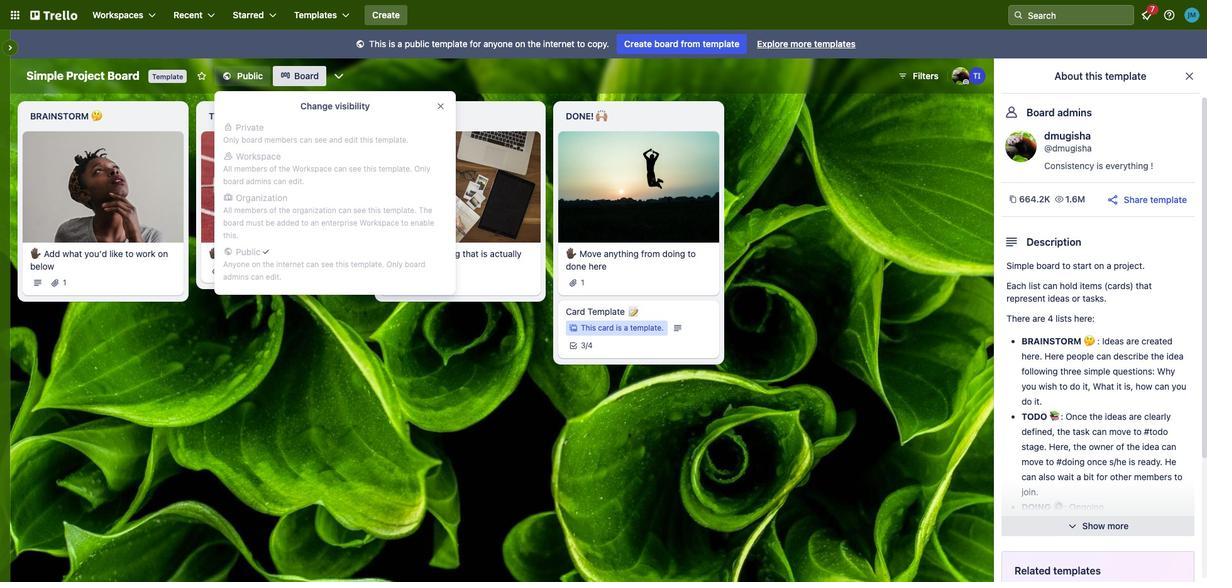 Task type: vqa. For each thing, say whether or not it's contained in the screenshot.
5,000 + to the right
no



Task type: locate. For each thing, give the bounding box(es) containing it.
are left clearly
[[1130, 411, 1143, 422]]

1 horizontal spatial move
[[1110, 427, 1132, 437]]

represent
[[1007, 293, 1046, 304]]

: inside : once the ideas are clearly defined, the task can move to #todo stage. here, the owner of the idea can move to #doing once s/he is ready. he can also wait a bit for other members to join.
[[1062, 411, 1064, 422]]

here inside ✋🏿 move anything that is actually started here
[[419, 261, 437, 272]]

template. inside the "all members of the  workspace can see this template. only board admins can edit."
[[379, 164, 412, 174]]

of
[[270, 164, 277, 174], [270, 206, 277, 215], [1117, 442, 1125, 452]]

1 horizontal spatial done!
[[1022, 517, 1051, 528]]

0 horizontal spatial simple
[[26, 69, 64, 82]]

1 vertical spatial only
[[415, 164, 431, 174]]

create inside create button
[[372, 9, 400, 20]]

todo down public button
[[209, 111, 234, 121]]

you down why
[[1173, 381, 1187, 392]]

0 vertical spatial this
[[369, 38, 387, 49]]

admins up organization
[[246, 177, 272, 186]]

1 horizontal spatial todo
[[1022, 411, 1048, 422]]

doing
[[1022, 502, 1052, 513]]

create inside "create board from template" link
[[625, 38, 652, 49]]

move inside the ✋🏿 move anything from doing to done here
[[580, 248, 602, 259]]

📚
[[237, 111, 248, 121], [1050, 411, 1062, 422]]

1 horizontal spatial move
[[401, 248, 423, 259]]

show more
[[1083, 521, 1130, 532]]

1 vertical spatial more
[[1108, 521, 1130, 532]]

templates
[[294, 9, 337, 20]]

can inside the each list can hold items (cards) that represent ideas or tasks.
[[1044, 281, 1058, 291]]

anything for that
[[426, 248, 461, 259]]

for left anyone
[[470, 38, 481, 49]]

1 horizontal spatial from
[[681, 38, 701, 49]]

✋🏿
[[30, 248, 42, 259], [209, 248, 220, 259], [388, 248, 399, 259], [566, 248, 578, 259]]

internet
[[544, 38, 575, 49], [277, 260, 304, 269]]

✋🏿 add what you'd like to work on below link
[[30, 248, 176, 273]]

0 vertical spatial only
[[223, 135, 240, 145]]

ideas
[[1049, 293, 1070, 304], [1106, 411, 1127, 422]]

0 horizontal spatial create
[[372, 9, 400, 20]]

done! inside doing ⚙️ : ongoing done! 🙌🏽 : finished
[[1022, 517, 1051, 528]]

this down the only board members can see and edit this template.
[[364, 164, 377, 174]]

1 horizontal spatial only
[[387, 260, 403, 269]]

idea up ready.
[[1143, 442, 1160, 452]]

🙌🏽 inside text field
[[596, 111, 608, 121]]

can down and
[[334, 164, 347, 174]]

simple
[[1085, 366, 1111, 377]]

this right sm icon
[[369, 38, 387, 49]]

is right card
[[616, 323, 622, 333]]

🤔 up people
[[1084, 336, 1096, 347]]

workspace
[[236, 151, 281, 162], [293, 164, 332, 174], [360, 218, 399, 228]]

0 vertical spatial ideas
[[1049, 293, 1070, 304]]

close popover image
[[436, 101, 446, 111]]

this for workspace
[[364, 164, 377, 174]]

0 vertical spatial simple
[[26, 69, 64, 82]]

of inside 'all members of the organization can see this template. the board must be added to an enterprise workspace to enable this.'
[[270, 206, 277, 215]]

✋🏿 inside ✋🏿 add what you'd like to work on below
[[30, 248, 42, 259]]

internet down ''ready''
[[277, 260, 304, 269]]

1 vertical spatial are
[[1127, 336, 1140, 347]]

here up 'anyone on the internet can see this template. only board admins can edit.'
[[315, 248, 333, 259]]

workspace inside the "all members of the  workspace can see this template. only board admins can edit."
[[293, 164, 332, 174]]

: left once
[[1062, 411, 1064, 422]]

anything up anyone
[[247, 248, 282, 259]]

1 vertical spatial ideas
[[1106, 411, 1127, 422]]

board for board admins
[[1027, 107, 1056, 118]]

from
[[681, 38, 701, 49], [642, 248, 661, 259]]

1 vertical spatial all
[[223, 206, 232, 215]]

public inside button
[[237, 70, 263, 81]]

0 vertical spatial public
[[237, 70, 263, 81]]

all inside the "all members of the  workspace can see this template. only board admins can edit."
[[223, 164, 232, 174]]

starred button
[[225, 5, 284, 25]]

about this template
[[1055, 70, 1147, 82]]

simple for simple project board
[[26, 69, 64, 82]]

search image
[[1014, 10, 1024, 20]]

1 vertical spatial brainstorm
[[1022, 336, 1082, 347]]

to right wish
[[1060, 381, 1068, 392]]

clearly
[[1145, 411, 1172, 422]]

1 vertical spatial public
[[236, 247, 261, 257]]

can right list
[[1044, 281, 1058, 291]]

2 move from the left
[[401, 248, 423, 259]]

template. for organization
[[383, 206, 417, 215]]

can
[[300, 135, 313, 145], [334, 164, 347, 174], [274, 177, 287, 186], [339, 206, 351, 215], [306, 260, 319, 269], [251, 272, 264, 282], [1044, 281, 1058, 291], [1097, 351, 1112, 362], [1156, 381, 1170, 392], [1093, 427, 1108, 437], [1163, 442, 1177, 452], [1022, 472, 1037, 483]]

1 down this.
[[224, 265, 227, 275]]

for
[[470, 38, 481, 49], [1097, 472, 1109, 483]]

1 vertical spatial brainstorm 🤔
[[1022, 336, 1096, 347]]

to right doing on the right
[[688, 248, 696, 259]]

0 vertical spatial that
[[463, 248, 479, 259]]

a left project.
[[1107, 260, 1112, 271]]

✋🏿 for ✋🏿 add what you'd like to work on below
[[30, 248, 42, 259]]

#doing
[[1057, 457, 1086, 467]]

2 vertical spatial are
[[1130, 411, 1143, 422]]

0 horizontal spatial brainstorm 🤔
[[30, 111, 102, 121]]

0 horizontal spatial board
[[107, 69, 140, 82]]

simple inside 'board name' 'text box'
[[26, 69, 64, 82]]

0 vertical spatial 🙌🏽
[[596, 111, 608, 121]]

brainstorm 🤔
[[30, 111, 102, 121], [1022, 336, 1096, 347]]

0 vertical spatial are
[[1033, 313, 1046, 324]]

✋🏿 move anything 'ready' here link
[[209, 248, 355, 260]]

: left ideas
[[1098, 336, 1101, 347]]

1 horizontal spatial 🤔
[[1084, 336, 1096, 347]]

stage.
[[1022, 442, 1047, 452]]

you up 'it.' in the right of the page
[[1022, 381, 1037, 392]]

1 horizontal spatial 🙌🏽
[[1053, 517, 1064, 528]]

ideas down it
[[1106, 411, 1127, 422]]

4 ✋🏿 from the left
[[566, 248, 578, 259]]

0 horizontal spatial done!
[[566, 111, 594, 121]]

board inside the "all members of the  workspace can see this template. only board admins can edit."
[[223, 177, 244, 186]]

None text field
[[380, 106, 541, 126]]

move up owner
[[1110, 427, 1132, 437]]

done!
[[566, 111, 594, 121], [1022, 517, 1051, 528]]

0 horizontal spatial from
[[642, 248, 661, 259]]

move down stage.
[[1022, 457, 1044, 467]]

1 move from the left
[[223, 248, 245, 259]]

members up organization
[[234, 164, 268, 174]]

0 vertical spatial edit.
[[289, 177, 305, 186]]

1 vertical spatial internet
[[277, 260, 304, 269]]

1 anything from the left
[[247, 248, 282, 259]]

0 horizontal spatial todo 📚
[[209, 111, 248, 121]]

template. right edit
[[376, 135, 409, 145]]

2 all from the top
[[223, 206, 232, 215]]

2 horizontal spatial move
[[580, 248, 602, 259]]

people
[[1067, 351, 1095, 362]]

1 horizontal spatial create
[[625, 38, 652, 49]]

here right done
[[589, 261, 607, 272]]

of up organization
[[270, 164, 277, 174]]

move inside ✋🏿 move anything 'ready' here link
[[223, 248, 245, 259]]

simple left project at the top
[[26, 69, 64, 82]]

Board name text field
[[20, 66, 146, 86]]

0 horizontal spatial 📚
[[237, 111, 248, 121]]

simple up each
[[1007, 260, 1035, 271]]

TODO 📚 text field
[[201, 106, 362, 126]]

1 vertical spatial todo 📚
[[1022, 411, 1062, 422]]

only board members can see and edit this template.
[[223, 135, 409, 145]]

more for show
[[1108, 521, 1130, 532]]

explore more templates
[[758, 38, 856, 49]]

3 move from the left
[[580, 248, 602, 259]]

move up done
[[580, 248, 602, 259]]

move inside ✋🏿 move anything that is actually started here
[[401, 248, 423, 259]]

can up he
[[1163, 442, 1177, 452]]

1 horizontal spatial simple
[[1007, 260, 1035, 271]]

idea inside : once the ideas are clearly defined, the task can move to #todo stage. here, the owner of the idea can move to #doing once s/he is ready. he can also wait a bit for other members to join.
[[1143, 442, 1160, 452]]

you'd
[[85, 248, 107, 259]]

change visibility
[[301, 101, 370, 111]]

each list can hold items (cards) that represent ideas or tasks.
[[1007, 281, 1153, 304]]

1 vertical spatial idea
[[1143, 442, 1160, 452]]

are up describe
[[1127, 336, 1140, 347]]

s/he
[[1110, 457, 1127, 467]]

on down ✋🏿 move anything 'ready' here
[[252, 260, 261, 269]]

0 horizontal spatial edit.
[[266, 272, 282, 282]]

1 horizontal spatial ideas
[[1106, 411, 1127, 422]]

add
[[44, 248, 60, 259]]

1 down what
[[63, 278, 66, 287]]

board admins
[[1027, 107, 1093, 118]]

: left ongoing
[[1065, 502, 1068, 513]]

for inside : once the ideas are clearly defined, the task can move to #todo stage. here, the owner of the idea can move to #doing once s/he is ready. he can also wait a bit for other members to join.
[[1097, 472, 1109, 483]]

1 horizontal spatial you
[[1173, 381, 1187, 392]]

of up 'be'
[[270, 206, 277, 215]]

✋🏿 inside ✋🏿 move anything that is actually started here
[[388, 248, 399, 259]]

can inside 'all members of the organization can see this template. the board must be added to an enterprise workspace to enable this.'
[[339, 206, 351, 215]]

see down 'all members of the organization can see this template. the board must be added to an enterprise workspace to enable this.'
[[321, 260, 334, 269]]

workspace down the private
[[236, 151, 281, 162]]

here
[[315, 248, 333, 259], [419, 261, 437, 272], [589, 261, 607, 272]]

admins inside the "all members of the  workspace can see this template. only board admins can edit."
[[246, 177, 272, 186]]

explore
[[758, 38, 789, 49]]

templates right related
[[1054, 566, 1102, 577]]

0 horizontal spatial 🤔
[[91, 111, 102, 121]]

1 horizontal spatial that
[[1137, 281, 1153, 291]]

todo 📚 down 'it.' in the right of the page
[[1022, 411, 1062, 422]]

finished
[[1069, 517, 1103, 528]]

📚 inside text box
[[237, 111, 248, 121]]

0 vertical spatial 🤔
[[91, 111, 102, 121]]

move up anyone
[[223, 248, 245, 259]]

2 ✋🏿 from the left
[[209, 248, 220, 259]]

✋🏿 add what you'd like to work on below
[[30, 248, 168, 272]]

4 right 3
[[588, 341, 593, 350]]

create board from template
[[625, 38, 740, 49]]

are
[[1033, 313, 1046, 324], [1127, 336, 1140, 347], [1130, 411, 1143, 422]]

can up join.
[[1022, 472, 1037, 483]]

to up also
[[1047, 457, 1055, 467]]

created
[[1142, 336, 1173, 347]]

1 horizontal spatial more
[[1108, 521, 1130, 532]]

todo inside text box
[[209, 111, 234, 121]]

3 anything from the left
[[604, 248, 639, 259]]

show
[[1083, 521, 1106, 532]]

dmugisha
[[1045, 130, 1092, 142]]

anything for 'ready'
[[247, 248, 282, 259]]

template. up 'enable'
[[379, 164, 412, 174]]

✋🏿 for ✋🏿 move anything that is actually started here
[[388, 248, 399, 259]]

primary element
[[0, 0, 1208, 30]]

2 horizontal spatial board
[[1027, 107, 1056, 118]]

1 vertical spatial create
[[625, 38, 652, 49]]

he
[[1166, 457, 1177, 467]]

that
[[463, 248, 479, 259], [1137, 281, 1153, 291]]

create board from template link
[[617, 34, 748, 54]]

is left everything
[[1097, 160, 1104, 171]]

1 vertical spatial 🤔
[[1084, 336, 1096, 347]]

0 vertical spatial from
[[681, 38, 701, 49]]

on inside ✋🏿 add what you'd like to work on below
[[158, 248, 168, 259]]

the inside 'anyone on the internet can see this template. only board admins can edit.'
[[263, 260, 274, 269]]

1 horizontal spatial 1
[[224, 265, 227, 275]]

simple for simple board to start on a project.
[[1007, 260, 1035, 271]]

following
[[1022, 366, 1059, 377]]

internet inside 'anyone on the internet can see this template. only board admins can edit.'
[[277, 260, 304, 269]]

0 horizontal spatial ideas
[[1049, 293, 1070, 304]]

this
[[1086, 70, 1103, 82], [360, 135, 373, 145], [364, 164, 377, 174], [368, 206, 381, 215], [336, 260, 349, 269]]

0 horizontal spatial move
[[223, 248, 245, 259]]

of for workspace
[[270, 164, 277, 174]]

it,
[[1084, 381, 1091, 392]]

templates
[[815, 38, 856, 49], [1054, 566, 1102, 577]]

members inside 'all members of the organization can see this template. the board must be added to an enterprise workspace to enable this.'
[[234, 206, 268, 215]]

workspace down the only board members can see and edit this template.
[[293, 164, 332, 174]]

lists
[[1056, 313, 1073, 324]]

see inside 'all members of the organization can see this template. the board must be added to an enterprise workspace to enable this.'
[[354, 206, 366, 215]]

edit. up organization
[[289, 177, 305, 186]]

to inside ✋🏿 add what you'd like to work on below
[[125, 248, 134, 259]]

0 vertical spatial todo
[[209, 111, 234, 121]]

board
[[107, 69, 140, 82], [295, 70, 319, 81], [1027, 107, 1056, 118]]

3 / 4
[[581, 341, 593, 350]]

1 for ✋🏿 move anything 'ready' here
[[224, 265, 227, 275]]

1 vertical spatial from
[[642, 248, 661, 259]]

1 vertical spatial workspace
[[293, 164, 332, 174]]

1 vertical spatial 📚
[[1050, 411, 1062, 422]]

✋🏿 inside the ✋🏿 move anything from doing to done here
[[566, 248, 578, 259]]

a
[[398, 38, 403, 49], [1107, 260, 1112, 271], [624, 323, 629, 333], [1077, 472, 1082, 483]]

anything left doing on the right
[[604, 248, 639, 259]]

move up started
[[401, 248, 423, 259]]

template right 'share'
[[1151, 194, 1188, 205]]

todo 📚 up the private
[[209, 111, 248, 121]]

1 ✋🏿 from the left
[[30, 248, 42, 259]]

2 vertical spatial admins
[[223, 272, 249, 282]]

filters
[[914, 70, 939, 81]]

on inside 'anyone on the internet can see this template. only board admins can edit.'
[[252, 260, 261, 269]]

create for create
[[372, 9, 400, 20]]

this inside the "all members of the  workspace can see this template. only board admins can edit."
[[364, 164, 377, 174]]

template. for private
[[376, 135, 409, 145]]

from inside the ✋🏿 move anything from doing to done here
[[642, 248, 661, 259]]

2 horizontal spatial workspace
[[360, 218, 399, 228]]

the down created
[[1152, 351, 1165, 362]]

template. inside 'anyone on the internet can see this template. only board admins can edit.'
[[351, 260, 385, 269]]

template
[[432, 38, 468, 49], [703, 38, 740, 49], [1106, 70, 1147, 82], [1151, 194, 1188, 205]]

here inside the ✋🏿 move anything from doing to done here
[[589, 261, 607, 272]]

organization
[[236, 193, 288, 203]]

like
[[109, 248, 123, 259]]

template. left started
[[351, 260, 385, 269]]

✋🏿 move anything from doing to done here link
[[566, 248, 712, 273]]

admins inside 'anyone on the internet can see this template. only board admins can edit.'
[[223, 272, 249, 282]]

0 vertical spatial templates
[[815, 38, 856, 49]]

1 horizontal spatial here
[[419, 261, 437, 272]]

1 horizontal spatial this
[[581, 323, 596, 333]]

hold
[[1061, 281, 1078, 291]]

📚 up the private
[[237, 111, 248, 121]]

simple
[[26, 69, 64, 82], [1007, 260, 1035, 271]]

2 vertical spatial only
[[387, 260, 403, 269]]

to inside the ✋🏿 move anything from doing to done here
[[688, 248, 696, 259]]

0 vertical spatial more
[[791, 38, 812, 49]]

board inside 'anyone on the internet can see this template. only board admins can edit.'
[[405, 260, 426, 269]]

0 vertical spatial todo 📚
[[209, 111, 248, 121]]

idea inside the : ideas are created here. here people can describe the idea following three simple questions: why you wish to do it, what it is, how can you do it.
[[1167, 351, 1184, 362]]

ideas down hold
[[1049, 293, 1070, 304]]

0 horizontal spatial that
[[463, 248, 479, 259]]

board up 'dmugisha'
[[1027, 107, 1056, 118]]

1 horizontal spatial 4
[[1048, 313, 1054, 324]]

more right the explore at the top of page
[[791, 38, 812, 49]]

to left an
[[301, 218, 309, 228]]

admins down anyone
[[223, 272, 249, 282]]

1 horizontal spatial 📚
[[1050, 411, 1062, 422]]

1 horizontal spatial workspace
[[293, 164, 332, 174]]

more inside button
[[1108, 521, 1130, 532]]

3 ✋🏿 from the left
[[388, 248, 399, 259]]

workspaces
[[92, 9, 143, 20]]

once
[[1066, 411, 1088, 422]]

that down project.
[[1137, 281, 1153, 291]]

is left public
[[389, 38, 396, 49]]

public right star or unstar board image
[[237, 70, 263, 81]]

0 vertical spatial create
[[372, 9, 400, 20]]

4 for are
[[1048, 313, 1054, 324]]

🤔
[[91, 111, 102, 121], [1084, 336, 1096, 347]]

0 vertical spatial workspace
[[236, 151, 281, 162]]

2 anything from the left
[[426, 248, 461, 259]]

enable
[[411, 218, 434, 228]]

1 horizontal spatial idea
[[1167, 351, 1184, 362]]

anything inside the ✋🏿 move anything from doing to done here
[[604, 248, 639, 259]]

1 horizontal spatial edit.
[[289, 177, 305, 186]]

1 horizontal spatial for
[[1097, 472, 1109, 483]]

template
[[152, 72, 183, 81], [588, 306, 625, 317]]

the up ready.
[[1128, 442, 1141, 452]]

template left star or unstar board image
[[152, 72, 183, 81]]

2 horizontal spatial 1
[[581, 278, 585, 287]]

public
[[405, 38, 430, 49]]

all inside 'all members of the organization can see this template. the board must be added to an enterprise workspace to enable this.'
[[223, 206, 232, 215]]

0 horizontal spatial for
[[470, 38, 481, 49]]

0 horizontal spatial template
[[152, 72, 183, 81]]

edit.
[[289, 177, 305, 186], [266, 272, 282, 282]]

of up "s/he"
[[1117, 442, 1125, 452]]

enterprise
[[321, 218, 358, 228]]

is inside : once the ideas are clearly defined, the task can move to #todo stage. here, the owner of the idea can move to #doing once s/he is ready. he can also wait a bit for other members to join.
[[1130, 457, 1136, 467]]

1 vertical spatial 🙌🏽
[[1053, 517, 1064, 528]]

here right started
[[419, 261, 437, 272]]

that inside ✋🏿 move anything that is actually started here
[[463, 248, 479, 259]]

1 vertical spatial 4
[[588, 341, 593, 350]]

wish
[[1039, 381, 1058, 392]]

edit. inside 'anyone on the internet can see this template. only board admins can edit.'
[[266, 272, 282, 282]]

this for this card is a template.
[[581, 323, 596, 333]]

anything down 'enable'
[[426, 248, 461, 259]]

more for explore
[[791, 38, 812, 49]]

1 vertical spatial do
[[1022, 396, 1033, 407]]

brainstorm up here
[[1022, 336, 1082, 347]]

this
[[369, 38, 387, 49], [581, 323, 596, 333]]

a left the bit
[[1077, 472, 1082, 483]]

how
[[1136, 381, 1153, 392]]

0 vertical spatial brainstorm
[[30, 111, 89, 121]]

anything for from
[[604, 248, 639, 259]]

1 horizontal spatial brainstorm
[[1022, 336, 1082, 347]]

1 vertical spatial this
[[581, 323, 596, 333]]

of inside the "all members of the  workspace can see this template. only board admins can edit."
[[270, 164, 277, 174]]

to
[[577, 38, 586, 49], [301, 218, 309, 228], [401, 218, 409, 228], [125, 248, 134, 259], [688, 248, 696, 259], [1063, 260, 1071, 271], [1060, 381, 1068, 392], [1134, 427, 1142, 437], [1047, 457, 1055, 467], [1175, 472, 1183, 483]]

is left actually
[[481, 248, 488, 259]]

a inside : once the ideas are clearly defined, the task can move to #todo stage. here, the owner of the idea can move to #doing once s/he is ready. he can also wait a bit for other members to join.
[[1077, 472, 1082, 483]]

2 horizontal spatial only
[[415, 164, 431, 174]]

do left 'it.' in the right of the page
[[1022, 396, 1033, 407]]

admins up dmugisha link
[[1058, 107, 1093, 118]]

1 horizontal spatial templates
[[1054, 566, 1102, 577]]

1 horizontal spatial board
[[295, 70, 319, 81]]

this right edit
[[360, 135, 373, 145]]

0 horizontal spatial 4
[[588, 341, 593, 350]]

2 you from the left
[[1173, 381, 1187, 392]]

open information menu image
[[1164, 9, 1176, 21]]

of inside : once the ideas are clearly defined, the task can move to #todo stage. here, the owner of the idea can move to #doing once s/he is ready. he can also wait a bit for other members to join.
[[1117, 442, 1125, 452]]

to right 'like'
[[125, 248, 134, 259]]

anything inside ✋🏿 move anything that is actually started here
[[426, 248, 461, 259]]

0 vertical spatial 📚
[[237, 111, 248, 121]]

1 all from the top
[[223, 164, 232, 174]]

2 horizontal spatial anything
[[604, 248, 639, 259]]

board link
[[273, 66, 327, 86]]

owner
[[1090, 442, 1115, 452]]

brainstorm 🤔 down 'board name' 'text box'
[[30, 111, 102, 121]]

brainstorm 🤔 up here
[[1022, 336, 1096, 347]]

0 vertical spatial done!
[[566, 111, 594, 121]]

this inside 'all members of the organization can see this template. the board must be added to an enterprise workspace to enable this.'
[[368, 206, 381, 215]]

dmugisha (dmugisha) image
[[1006, 131, 1037, 162]]

wait
[[1058, 472, 1075, 483]]

members down ready.
[[1135, 472, 1173, 483]]

this for organization
[[368, 206, 381, 215]]

on right work
[[158, 248, 168, 259]]

4 left lists
[[1048, 313, 1054, 324]]

template. inside 'all members of the organization can see this template. the board must be added to an enterprise workspace to enable this.'
[[383, 206, 417, 215]]

0 horizontal spatial do
[[1022, 396, 1033, 407]]



Task type: describe. For each thing, give the bounding box(es) containing it.
1.6m
[[1066, 194, 1086, 204]]

card template 📝
[[566, 306, 639, 317]]

is inside ✋🏿 move anything that is actually started here
[[481, 248, 488, 259]]

the right anyone
[[528, 38, 541, 49]]

1 for ✋🏿 move anything from doing to done here
[[581, 278, 585, 287]]

0 horizontal spatial here
[[315, 248, 333, 259]]

0 vertical spatial template
[[152, 72, 183, 81]]

board for board
[[295, 70, 319, 81]]

all for organization
[[223, 206, 232, 215]]

can up organization
[[274, 177, 287, 186]]

this for private
[[360, 135, 373, 145]]

the right once
[[1090, 411, 1103, 422]]

about
[[1055, 70, 1084, 82]]

📝
[[628, 306, 639, 317]]

todo 📚 inside text box
[[209, 111, 248, 121]]

what
[[1094, 381, 1115, 392]]

it.
[[1035, 396, 1043, 407]]

related templates
[[1015, 566, 1102, 577]]

BRAINSTORM 🤔 text field
[[23, 106, 184, 126]]

to left 'enable'
[[401, 218, 409, 228]]

the down task
[[1074, 442, 1087, 452]]

DONE! 🙌🏽 text field
[[559, 106, 720, 126]]

recent
[[174, 9, 203, 20]]

back to home image
[[30, 5, 77, 25]]

this is a public template for anyone on the internet to copy.
[[369, 38, 610, 49]]

start
[[1074, 260, 1093, 271]]

private
[[236, 122, 264, 133]]

template left the explore at the top of page
[[703, 38, 740, 49]]

to left start
[[1063, 260, 1071, 271]]

edit
[[345, 135, 358, 145]]

actually
[[490, 248, 522, 259]]

@dmugisha
[[1045, 143, 1093, 154]]

⚙️
[[1054, 502, 1065, 513]]

each
[[1007, 281, 1027, 291]]

to left #todo
[[1134, 427, 1142, 437]]

ideas
[[1103, 336, 1125, 347]]

0 vertical spatial move
[[1110, 427, 1132, 437]]

✋🏿 for ✋🏿 move anything 'ready' here
[[209, 248, 220, 259]]

here for ✋🏿 move anything from doing to done here
[[589, 261, 607, 272]]

1 you from the left
[[1022, 381, 1037, 392]]

can down why
[[1156, 381, 1170, 392]]

task
[[1073, 427, 1091, 437]]

members inside : once the ideas are clearly defined, the task can move to #todo stage. here, the owner of the idea can move to #doing once s/he is ready. he can also wait a bit for other members to join.
[[1135, 472, 1173, 483]]

board inside 'text box'
[[107, 69, 140, 82]]

ongoing
[[1070, 502, 1105, 513]]

a left public
[[398, 38, 403, 49]]

can up owner
[[1093, 427, 1108, 437]]

this inside 'anyone on the internet can see this template. only board admins can edit.'
[[336, 260, 349, 269]]

the
[[419, 206, 433, 215]]

dmugisha @dmugisha
[[1045, 130, 1093, 154]]

template right about
[[1106, 70, 1147, 82]]

the inside the "all members of the  workspace can see this template. only board admins can edit."
[[279, 164, 290, 174]]

an
[[311, 218, 319, 228]]

✋🏿 move anything 'ready' here
[[209, 248, 333, 259]]

star or unstar board image
[[197, 71, 207, 81]]

or
[[1073, 293, 1081, 304]]

only inside 'anyone on the internet can see this template. only board admins can edit.'
[[387, 260, 403, 269]]

here,
[[1050, 442, 1072, 452]]

organization
[[293, 206, 337, 215]]

is,
[[1125, 381, 1134, 392]]

4 for /
[[588, 341, 593, 350]]

once
[[1088, 457, 1108, 467]]

3
[[581, 341, 586, 350]]

on right anyone
[[515, 38, 526, 49]]

here for ✋🏿 move anything that is actually started here
[[419, 261, 437, 272]]

change
[[301, 101, 333, 111]]

explore more templates link
[[750, 34, 864, 54]]

board inside 'all members of the organization can see this template. the board must be added to an enterprise workspace to enable this.'
[[223, 218, 244, 228]]

Search field
[[1024, 6, 1134, 25]]

🤔 inside brainstorm 🤔 text box
[[91, 111, 102, 121]]

7 notifications image
[[1140, 8, 1155, 23]]

1 vertical spatial templates
[[1054, 566, 1102, 577]]

can down ''ready''
[[306, 260, 319, 269]]

0 vertical spatial admins
[[1058, 107, 1093, 118]]

share
[[1125, 194, 1149, 205]]

show more button
[[1002, 517, 1195, 537]]

brainstorm 🤔 inside text box
[[30, 111, 102, 121]]

share template
[[1125, 194, 1188, 205]]

customize views image
[[333, 70, 346, 82]]

a down 📝
[[624, 323, 629, 333]]

see inside 'anyone on the internet can see this template. only board admins can edit.'
[[321, 260, 334, 269]]

✋🏿 move anything that is actually started here link
[[388, 248, 534, 273]]

see left and
[[315, 135, 327, 145]]

simple project board
[[26, 69, 140, 82]]

card template 📝 link
[[566, 306, 712, 318]]

1 vertical spatial todo
[[1022, 411, 1048, 422]]

done! 🙌🏽
[[566, 111, 608, 121]]

bit
[[1084, 472, 1095, 483]]

there are 4 lists here:
[[1007, 313, 1096, 324]]

can left and
[[300, 135, 313, 145]]

done! inside done! 🙌🏽 text field
[[566, 111, 594, 121]]

this for this is a public template for anyone on the internet to copy.
[[369, 38, 387, 49]]

public button
[[215, 66, 271, 86]]

there
[[1007, 313, 1031, 324]]

1 horizontal spatial todo 📚
[[1022, 411, 1062, 422]]

0 horizontal spatial only
[[223, 135, 240, 145]]

the inside 'all members of the organization can see this template. the board must be added to an enterprise workspace to enable this.'
[[279, 206, 290, 215]]

: inside the : ideas are created here. here people can describe the idea following three simple questions: why you wish to do it, what it is, how can you do it.
[[1098, 336, 1101, 347]]

card
[[598, 323, 614, 333]]

✋🏿 for ✋🏿 move anything from doing to done here
[[566, 248, 578, 259]]

dmugisha (dmugisha) image
[[953, 67, 970, 85]]

copy.
[[588, 38, 610, 49]]

1 vertical spatial move
[[1022, 457, 1044, 467]]

everything
[[1106, 160, 1149, 171]]

edit. inside the "all members of the  workspace can see this template. only board admins can edit."
[[289, 177, 305, 186]]

jeremy miller (jeremymiller198) image
[[1185, 8, 1200, 23]]

can up the simple
[[1097, 351, 1112, 362]]

also
[[1039, 472, 1056, 483]]

see inside the "all members of the  workspace can see this template. only board admins can edit."
[[349, 164, 362, 174]]

🙌🏽 inside doing ⚙️ : ongoing done! 🙌🏽 : finished
[[1053, 517, 1064, 528]]

visibility
[[335, 101, 370, 111]]

ideas inside : once the ideas are clearly defined, the task can move to #todo stage. here, the owner of the idea can move to #doing once s/he is ready. he can also wait a bit for other members to join.
[[1106, 411, 1127, 422]]

that inside the each list can hold items (cards) that represent ideas or tasks.
[[1137, 281, 1153, 291]]

'ready'
[[284, 248, 312, 259]]

this right about
[[1086, 70, 1103, 82]]

trello inspiration (inspiringtaco) image
[[969, 67, 986, 85]]

doing
[[663, 248, 686, 259]]

on right start
[[1095, 260, 1105, 271]]

all members of the  workspace can see this template. only board admins can edit.
[[223, 164, 431, 186]]

the inside the : ideas are created here. here people can describe the idea following three simple questions: why you wish to do it, what it is, how can you do it.
[[1152, 351, 1165, 362]]

to inside the : ideas are created here. here people can describe the idea following three simple questions: why you wish to do it, what it is, how can you do it.
[[1060, 381, 1068, 392]]

describe
[[1114, 351, 1149, 362]]

other
[[1111, 472, 1132, 483]]

consistency
[[1045, 160, 1095, 171]]

sm image
[[354, 38, 367, 51]]

to down he
[[1175, 472, 1183, 483]]

: down ⚙️
[[1064, 517, 1067, 528]]

of for organization
[[270, 206, 277, 215]]

template. down card template 📝 link
[[631, 323, 664, 333]]

0 vertical spatial for
[[470, 38, 481, 49]]

board inside "create board from template" link
[[655, 38, 679, 49]]

move for ✋🏿 move anything that is actually started here
[[401, 248, 423, 259]]

can down ✋🏿 move anything 'ready' here
[[251, 272, 264, 282]]

doing ⚙️ : ongoing done! 🙌🏽 : finished
[[1022, 502, 1105, 528]]

0 horizontal spatial templates
[[815, 38, 856, 49]]

below
[[30, 261, 54, 272]]

added
[[277, 218, 299, 228]]

this card is a template.
[[581, 323, 664, 333]]

all members of the organization can see this template. the board must be added to an enterprise workspace to enable this.
[[223, 206, 434, 240]]

/
[[586, 341, 588, 350]]

are inside : once the ideas are clearly defined, the task can move to #todo stage. here, the owner of the idea can move to #doing once s/he is ready. he can also wait a bit for other members to join.
[[1130, 411, 1143, 422]]

members inside the "all members of the  workspace can see this template. only board admins can edit."
[[234, 164, 268, 174]]

it
[[1117, 381, 1123, 392]]

templates button
[[287, 5, 357, 25]]

are inside the : ideas are created here. here people can describe the idea following three simple questions: why you wish to do it, what it is, how can you do it.
[[1127, 336, 1140, 347]]

members down todo 📚 text box
[[264, 135, 298, 145]]

template right public
[[432, 38, 468, 49]]

#todo
[[1145, 427, 1169, 437]]

to left copy. on the top of the page
[[577, 38, 586, 49]]

list
[[1029, 281, 1041, 291]]

template. for workspace
[[379, 164, 412, 174]]

the up here,
[[1058, 427, 1071, 437]]

1 vertical spatial template
[[588, 306, 625, 317]]

brainstorm inside text box
[[30, 111, 89, 121]]

1 horizontal spatial do
[[1071, 381, 1081, 392]]

share template button
[[1107, 193, 1188, 206]]

template inside button
[[1151, 194, 1188, 205]]

defined,
[[1022, 427, 1056, 437]]

664.2k
[[1020, 194, 1051, 204]]

move for ✋🏿 move anything 'ready' here
[[223, 248, 245, 259]]

0 horizontal spatial workspace
[[236, 151, 281, 162]]

only inside the "all members of the  workspace can see this template. only board admins can edit."
[[415, 164, 431, 174]]

workspace inside 'all members of the organization can see this template. the board must be added to an enterprise workspace to enable this.'
[[360, 218, 399, 228]]

all for workspace
[[223, 164, 232, 174]]

here
[[1045, 351, 1065, 362]]

1 horizontal spatial brainstorm 🤔
[[1022, 336, 1096, 347]]

1 horizontal spatial internet
[[544, 38, 575, 49]]

ideas inside the each list can hold items (cards) that represent ideas or tasks.
[[1049, 293, 1070, 304]]

move for ✋🏿 move anything from doing to done here
[[580, 248, 602, 259]]

this member is an admin of this board. image
[[964, 79, 970, 85]]

create for create board from template
[[625, 38, 652, 49]]

0 horizontal spatial 1
[[63, 278, 66, 287]]

anyone
[[484, 38, 513, 49]]

project.
[[1115, 260, 1146, 271]]



